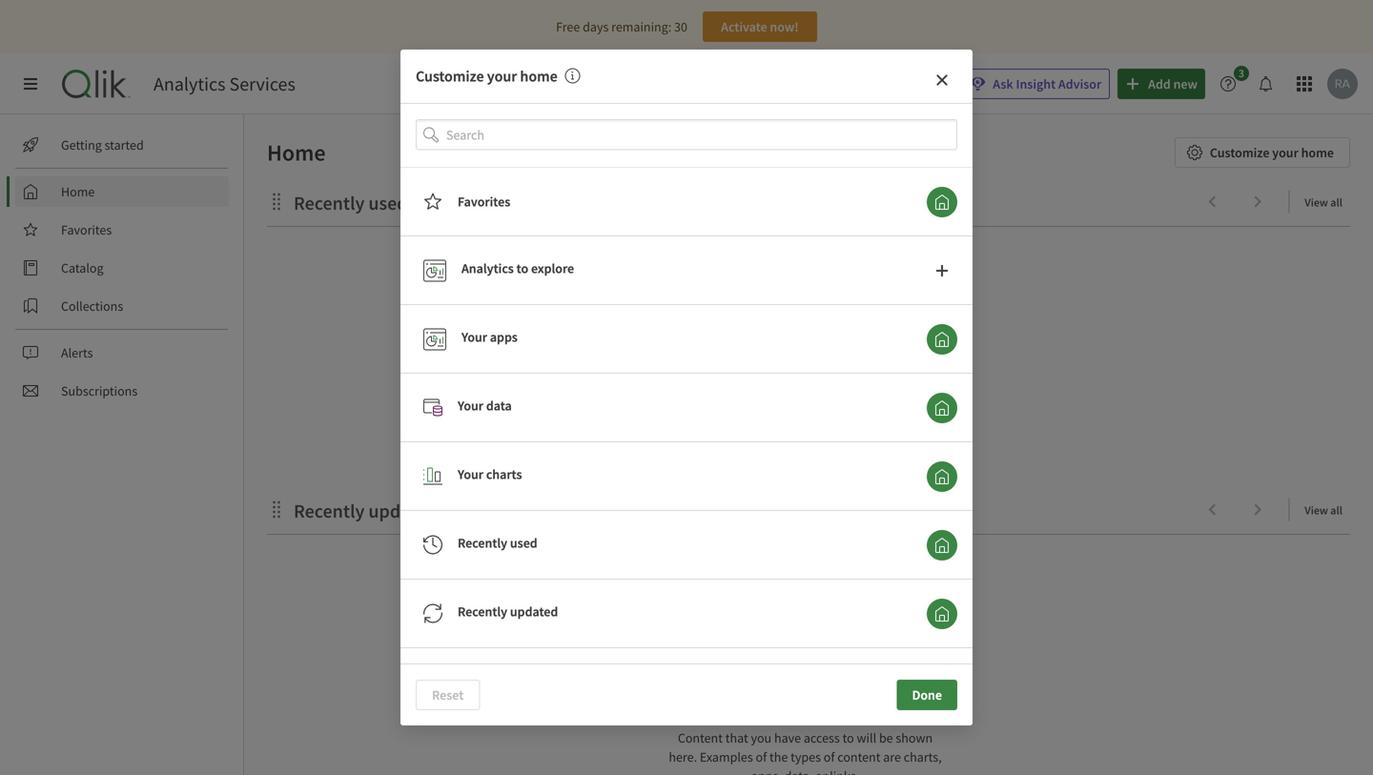 Task type: locate. For each thing, give the bounding box(es) containing it.
move collection image
[[267, 500, 286, 519]]

home link
[[15, 176, 229, 207]]

data,
[[784, 460, 813, 477], [784, 768, 813, 775]]

1 examples from the top
[[700, 441, 753, 458]]

0 horizontal spatial used
[[368, 191, 408, 215]]

services
[[229, 72, 295, 96]]

1 vertical spatial all
[[1330, 503, 1342, 518]]

Recently used button
[[927, 530, 957, 561]]

1 content from the top
[[678, 421, 723, 439]]

2 apps, from the top
[[751, 768, 782, 775]]

1 vertical spatial examples
[[700, 748, 753, 766]]

1 view from the top
[[1305, 195, 1328, 210]]

0 vertical spatial will
[[857, 421, 876, 439]]

1 charts, from the top
[[904, 441, 942, 458]]

favorites inside 'navigation pane' element
[[61, 221, 112, 238]]

shown up your charts button
[[896, 421, 933, 439]]

1 vertical spatial have
[[774, 729, 801, 747]]

have
[[774, 421, 801, 439], [774, 729, 801, 747]]

1 vertical spatial home
[[1301, 144, 1334, 161]]

1 vertical spatial updated
[[510, 603, 558, 620]]

content
[[837, 441, 880, 458], [835, 704, 885, 723], [837, 748, 880, 766]]

0 horizontal spatial customize your home
[[416, 67, 558, 86]]

or
[[815, 460, 827, 477], [815, 768, 827, 775]]

2 shown from the top
[[896, 729, 933, 747]]

0 horizontal spatial home
[[61, 183, 95, 200]]

0 vertical spatial access
[[804, 421, 840, 439]]

2 charts, from the top
[[904, 748, 942, 766]]

view for recently used
[[1305, 195, 1328, 210]]

your inside dialog
[[487, 67, 517, 86]]

1 horizontal spatial customize
[[1210, 144, 1270, 161]]

0 vertical spatial view all
[[1305, 195, 1342, 210]]

recently used right move collection image
[[294, 191, 408, 215]]

to inside content that you have access to will be shown here. examples of the types of content are charts, apps, data, or links.
[[842, 421, 854, 439]]

move collection image
[[267, 192, 286, 211]]

examples
[[700, 441, 753, 458], [700, 748, 753, 766]]

your left apps
[[461, 328, 487, 346]]

subscriptions link
[[15, 376, 229, 406]]

here.
[[669, 441, 697, 458], [669, 748, 697, 766]]

view all
[[1305, 195, 1342, 210], [1305, 503, 1342, 518]]

1 vertical spatial favorites
[[61, 221, 112, 238]]

is
[[738, 704, 749, 723]]

recently used down charts
[[458, 534, 537, 551]]

1 vertical spatial types
[[791, 748, 821, 766]]

all
[[1330, 195, 1342, 210], [1330, 503, 1342, 518]]

1 vertical spatial apps,
[[751, 768, 782, 775]]

1 horizontal spatial home
[[267, 138, 326, 167]]

used
[[368, 191, 408, 215], [510, 534, 537, 551]]

0 horizontal spatial your
[[487, 67, 517, 86]]

2 view from the top
[[1305, 503, 1328, 518]]

1 vertical spatial you
[[751, 729, 772, 747]]

2 access from the top
[[804, 729, 840, 747]]

your charts
[[458, 466, 522, 483]]

1 links. from the top
[[830, 460, 859, 477]]

1 vertical spatial your
[[458, 397, 483, 414]]

shown inside content that you have access to will be shown here. examples of the types of content are charts, apps, data, or links.
[[896, 421, 933, 439]]

home inside the customize your home dialog
[[520, 67, 558, 86]]

0 vertical spatial customize
[[416, 67, 484, 86]]

2 data, from the top
[[784, 768, 813, 775]]

Your data button
[[927, 393, 957, 423]]

0 vertical spatial view
[[1305, 195, 1328, 210]]

1 vertical spatial shown
[[896, 729, 933, 747]]

data, inside content that you have access to will be shown here. examples of the types of content are charts, apps, data, or links.
[[784, 460, 813, 477]]

0 horizontal spatial recently used
[[294, 191, 408, 215]]

recently updated
[[294, 499, 437, 523], [458, 603, 558, 620]]

0 vertical spatial are
[[883, 441, 901, 458]]

home up move collection image
[[267, 138, 326, 167]]

0 vertical spatial view all link
[[1305, 190, 1350, 214]]

1 types from the top
[[791, 441, 821, 458]]

apps,
[[751, 460, 782, 477], [751, 768, 782, 775]]

2 have from the top
[[774, 729, 801, 747]]

0 vertical spatial apps,
[[751, 460, 782, 477]]

free days remaining: 30
[[556, 18, 687, 35]]

1 be from the top
[[879, 421, 893, 439]]

0 horizontal spatial home
[[520, 67, 558, 86]]

analytics
[[154, 72, 226, 96], [461, 260, 514, 277]]

updated
[[368, 499, 437, 523], [510, 603, 558, 620]]

1 that from the top
[[725, 421, 748, 439]]

0 horizontal spatial customize
[[416, 67, 484, 86]]

your for your data
[[458, 397, 483, 414]]

content
[[678, 421, 723, 439], [678, 729, 723, 747]]

will
[[857, 421, 876, 439], [857, 729, 876, 747]]

explore
[[531, 260, 574, 277]]

customize your home
[[416, 67, 558, 86], [1210, 144, 1334, 161]]

be inside content that you have access to will be shown here. examples of the types of content are charts, apps, data, or links.
[[879, 421, 893, 439]]

types inside content that you have access to will be shown here. examples of the types of content are charts, apps, data, or links.
[[791, 441, 821, 458]]

1 vertical spatial used
[[510, 534, 537, 551]]

1 horizontal spatial updated
[[510, 603, 558, 620]]

0 horizontal spatial analytics
[[154, 72, 226, 96]]

analytics left "services" at the left of page
[[154, 72, 226, 96]]

remaining:
[[611, 18, 671, 35]]

recently used
[[294, 191, 408, 215], [458, 534, 537, 551]]

view
[[1305, 195, 1328, 210], [1305, 503, 1328, 518]]

1 vertical spatial the
[[769, 748, 788, 766]]

1 horizontal spatial favorites
[[458, 193, 510, 210]]

1 vertical spatial are
[[883, 748, 901, 766]]

recently
[[294, 191, 365, 215], [294, 499, 365, 523], [458, 534, 507, 551], [458, 603, 507, 620]]

2 view all link from the top
[[1305, 498, 1350, 522]]

2 view all from the top
[[1305, 503, 1342, 518]]

that
[[725, 421, 748, 439], [725, 729, 748, 747]]

collections
[[61, 297, 123, 315]]

here. inside there is no available content yet. content that you have access to will be shown here. examples of the types of content are charts, apps, data, or links.
[[669, 748, 697, 766]]

home down getting
[[61, 183, 95, 200]]

activate
[[721, 18, 767, 35]]

you inside there is no available content yet. content that you have access to will be shown here. examples of the types of content are charts, apps, data, or links.
[[751, 729, 772, 747]]

your
[[487, 67, 517, 86], [1272, 144, 1298, 161]]

your left charts
[[458, 466, 483, 483]]

recently used inside the customize your home dialog
[[458, 534, 537, 551]]

links.
[[830, 460, 859, 477], [830, 768, 859, 775]]

close sidebar menu image
[[23, 76, 38, 92]]

favorites up analytics to explore
[[458, 193, 510, 210]]

0 vertical spatial customize your home
[[416, 67, 558, 86]]

customize
[[416, 67, 484, 86], [1210, 144, 1270, 161]]

1 vertical spatial customize your home
[[1210, 144, 1334, 161]]

home inside main content
[[267, 138, 326, 167]]

1 you from the top
[[751, 421, 772, 439]]

charts
[[486, 466, 522, 483]]

0 vertical spatial charts,
[[904, 441, 942, 458]]

1 will from the top
[[857, 421, 876, 439]]

to
[[516, 260, 528, 277], [842, 421, 854, 439], [842, 729, 854, 747]]

charts, up your charts button
[[904, 441, 942, 458]]

0 horizontal spatial updated
[[368, 499, 437, 523]]

charts, down yet. in the right bottom of the page
[[904, 748, 942, 766]]

be down yet. in the right bottom of the page
[[879, 729, 893, 747]]

1 horizontal spatial recently used
[[458, 534, 537, 551]]

2 will from the top
[[857, 729, 876, 747]]

0 horizontal spatial recently updated
[[294, 499, 437, 523]]

0 vertical spatial favorites
[[458, 193, 510, 210]]

30
[[674, 18, 687, 35]]

0 vertical spatial be
[[879, 421, 893, 439]]

1 vertical spatial view
[[1305, 503, 1328, 518]]

updated inside 'home' main content
[[368, 499, 437, 523]]

2 that from the top
[[725, 729, 748, 747]]

1 vertical spatial view all link
[[1305, 498, 1350, 522]]

your data
[[458, 397, 512, 414]]

0 vertical spatial home
[[267, 138, 326, 167]]

1 vertical spatial links.
[[830, 768, 859, 775]]

customize inside dialog
[[416, 67, 484, 86]]

favorites up catalog at the top of the page
[[61, 221, 112, 238]]

types
[[791, 441, 821, 458], [791, 748, 821, 766]]

getting
[[61, 136, 102, 154]]

available
[[772, 704, 831, 723]]

1 vertical spatial be
[[879, 729, 893, 747]]

1 shown from the top
[[896, 421, 933, 439]]

1 vertical spatial recently used
[[458, 534, 537, 551]]

0 vertical spatial or
[[815, 460, 827, 477]]

0 vertical spatial recently used
[[294, 191, 408, 215]]

there
[[698, 704, 735, 723]]

1 have from the top
[[774, 421, 801, 439]]

0 vertical spatial all
[[1330, 195, 1342, 210]]

view all link for recently used
[[1305, 190, 1350, 214]]

0 vertical spatial your
[[487, 67, 517, 86]]

1 horizontal spatial your
[[1272, 144, 1298, 161]]

2 links. from the top
[[830, 768, 859, 775]]

there is no available content yet. content that you have access to will be shown here. examples of the types of content are charts, apps, data, or links.
[[669, 704, 942, 775]]

0 vertical spatial links.
[[830, 460, 859, 477]]

0 vertical spatial shown
[[896, 421, 933, 439]]

0 vertical spatial content
[[837, 441, 880, 458]]

content inside content that you have access to will be shown here. examples of the types of content are charts, apps, data, or links.
[[678, 421, 723, 439]]

links. inside content that you have access to will be shown here. examples of the types of content are charts, apps, data, or links.
[[830, 460, 859, 477]]

2 vertical spatial to
[[842, 729, 854, 747]]

be left your data button
[[879, 421, 893, 439]]

view all for recently used
[[1305, 195, 1342, 210]]

1 vertical spatial home
[[61, 183, 95, 200]]

1 vertical spatial here.
[[669, 748, 697, 766]]

favorites link
[[15, 215, 229, 245]]

2 examples from the top
[[700, 748, 753, 766]]

1 are from the top
[[883, 441, 901, 458]]

are
[[883, 441, 901, 458], [883, 748, 901, 766]]

collections link
[[15, 291, 229, 321]]

1 or from the top
[[815, 460, 827, 477]]

1 data, from the top
[[784, 460, 813, 477]]

apps
[[490, 328, 518, 346]]

1 vertical spatial will
[[857, 729, 876, 747]]

favorites
[[458, 193, 510, 210], [61, 221, 112, 238]]

analytics services element
[[154, 72, 295, 96]]

2 or from the top
[[815, 768, 827, 775]]

1 vertical spatial recently updated
[[458, 603, 558, 620]]

0 vertical spatial here.
[[669, 441, 697, 458]]

0 vertical spatial used
[[368, 191, 408, 215]]

activate now!
[[721, 18, 799, 35]]

1 view all link from the top
[[1305, 190, 1350, 214]]

2 the from the top
[[769, 748, 788, 766]]

1 view all from the top
[[1305, 195, 1342, 210]]

2 types from the top
[[791, 748, 821, 766]]

0 vertical spatial that
[[725, 421, 748, 439]]

1 apps, from the top
[[751, 460, 782, 477]]

0 vertical spatial analytics
[[154, 72, 226, 96]]

2 content from the top
[[678, 729, 723, 747]]

1 all from the top
[[1330, 195, 1342, 210]]

2 here. from the top
[[669, 748, 697, 766]]

access
[[804, 421, 840, 439], [804, 729, 840, 747]]

to inside there is no available content yet. content that you have access to will be shown here. examples of the types of content are charts, apps, data, or links.
[[842, 729, 854, 747]]

your for your apps
[[461, 328, 487, 346]]

analytics left explore
[[461, 260, 514, 277]]

0 horizontal spatial favorites
[[61, 221, 112, 238]]

1 here. from the top
[[669, 441, 697, 458]]

analytics inside the customize your home dialog
[[461, 260, 514, 277]]

your
[[461, 328, 487, 346], [458, 397, 483, 414], [458, 466, 483, 483]]

0 vertical spatial recently updated
[[294, 499, 437, 523]]

0 vertical spatial examples
[[700, 441, 753, 458]]

1 horizontal spatial customize your home
[[1210, 144, 1334, 161]]

are inside content that you have access to will be shown here. examples of the types of content are charts, apps, data, or links.
[[883, 441, 901, 458]]

shown
[[896, 421, 933, 439], [896, 729, 933, 747]]

1 vertical spatial data,
[[784, 768, 813, 775]]

customize your home button
[[1175, 137, 1350, 168]]

view all link
[[1305, 190, 1350, 214], [1305, 498, 1350, 522]]

0 vertical spatial updated
[[368, 499, 437, 523]]

charts,
[[904, 441, 942, 458], [904, 748, 942, 766]]

1 horizontal spatial used
[[510, 534, 537, 551]]

1 vertical spatial to
[[842, 421, 854, 439]]

1 vertical spatial access
[[804, 729, 840, 747]]

shown down yet. in the right bottom of the page
[[896, 729, 933, 747]]

1 access from the top
[[804, 421, 840, 439]]

access inside there is no available content yet. content that you have access to will be shown here. examples of the types of content are charts, apps, data, or links.
[[804, 729, 840, 747]]

2 vertical spatial your
[[458, 466, 483, 483]]

1 vertical spatial your
[[1272, 144, 1298, 161]]

catalog
[[61, 259, 104, 277]]

yet.
[[888, 704, 913, 723]]

the
[[769, 441, 788, 458], [769, 748, 788, 766]]

ask
[[993, 75, 1013, 92]]

1 vertical spatial customize
[[1210, 144, 1270, 161]]

1 vertical spatial content
[[678, 729, 723, 747]]

0 vertical spatial home
[[520, 67, 558, 86]]

2 are from the top
[[883, 748, 901, 766]]

the inside there is no available content yet. content that you have access to will be shown here. examples of the types of content are charts, apps, data, or links.
[[769, 748, 788, 766]]

content that you have access to will be shown here. examples of the types of content are charts, apps, data, or links.
[[669, 421, 942, 477]]

be
[[879, 421, 893, 439], [879, 729, 893, 747]]

0 vertical spatial data,
[[784, 460, 813, 477]]

0 vertical spatial your
[[461, 328, 487, 346]]

charts, inside there is no available content yet. content that you have access to will be shown here. examples of the types of content are charts, apps, data, or links.
[[904, 748, 942, 766]]

1 vertical spatial that
[[725, 729, 748, 747]]

1 the from the top
[[769, 441, 788, 458]]

1 vertical spatial view all
[[1305, 503, 1342, 518]]

0 vertical spatial to
[[516, 260, 528, 277]]

1 vertical spatial or
[[815, 768, 827, 775]]

navigation pane element
[[0, 122, 243, 414]]

2 you from the top
[[751, 729, 772, 747]]

2 all from the top
[[1330, 503, 1342, 518]]

view for recently updated
[[1305, 503, 1328, 518]]

you
[[751, 421, 772, 439], [751, 729, 772, 747]]

1 vertical spatial analytics
[[461, 260, 514, 277]]

0 vertical spatial have
[[774, 421, 801, 439]]

1 horizontal spatial analytics
[[461, 260, 514, 277]]

1 vertical spatial charts,
[[904, 748, 942, 766]]

0 vertical spatial you
[[751, 421, 772, 439]]

ask insight advisor button
[[961, 69, 1110, 99]]

0 vertical spatial the
[[769, 441, 788, 458]]

customize inside button
[[1210, 144, 1270, 161]]

1 horizontal spatial home
[[1301, 144, 1334, 161]]

0 vertical spatial content
[[678, 421, 723, 439]]

home
[[520, 67, 558, 86], [1301, 144, 1334, 161]]

your left data in the left of the page
[[458, 397, 483, 414]]

activate now! link
[[703, 11, 817, 42]]

0 vertical spatial types
[[791, 441, 821, 458]]

of
[[756, 441, 767, 458], [824, 441, 835, 458], [756, 748, 767, 766], [824, 748, 835, 766]]

2 be from the top
[[879, 729, 893, 747]]

1 horizontal spatial recently updated
[[458, 603, 558, 620]]

home
[[267, 138, 326, 167], [61, 183, 95, 200]]

or inside there is no available content yet. content that you have access to will be shown here. examples of the types of content are charts, apps, data, or links.
[[815, 768, 827, 775]]



Task type: vqa. For each thing, say whether or not it's contained in the screenshot.
the is
yes



Task type: describe. For each thing, give the bounding box(es) containing it.
customize your home dialog
[[400, 50, 973, 775]]

shown inside there is no available content yet. content that you have access to will be shown here. examples of the types of content are charts, apps, data, or links.
[[896, 729, 933, 747]]

started
[[104, 136, 144, 154]]

your inside button
[[1272, 144, 1298, 161]]

types inside there is no available content yet. content that you have access to will be shown here. examples of the types of content are charts, apps, data, or links.
[[791, 748, 821, 766]]

all for recently used
[[1330, 195, 1342, 210]]

recently used link
[[294, 191, 415, 215]]

home main content
[[236, 114, 1373, 775]]

are inside there is no available content yet. content that you have access to will be shown here. examples of the types of content are charts, apps, data, or links.
[[883, 748, 901, 766]]

home inside 'navigation pane' element
[[61, 183, 95, 200]]

be inside there is no available content yet. content that you have access to will be shown here. examples of the types of content are charts, apps, data, or links.
[[879, 729, 893, 747]]

recently updated link
[[294, 499, 445, 523]]

Recently updated button
[[927, 599, 957, 629]]

or inside content that you have access to will be shown here. examples of the types of content are charts, apps, data, or links.
[[815, 460, 827, 477]]

apps, inside content that you have access to will be shown here. examples of the types of content are charts, apps, data, or links.
[[751, 460, 782, 477]]

view all link for recently updated
[[1305, 498, 1350, 522]]

charts, inside content that you have access to will be shown here. examples of the types of content are charts, apps, data, or links.
[[904, 441, 942, 458]]

data, inside there is no available content yet. content that you have access to will be shown here. examples of the types of content are charts, apps, data, or links.
[[784, 768, 813, 775]]

catalog link
[[15, 253, 229, 283]]

content inside content that you have access to will be shown here. examples of the types of content are charts, apps, data, or links.
[[837, 441, 880, 458]]

content inside there is no available content yet. content that you have access to will be shown here. examples of the types of content are charts, apps, data, or links.
[[678, 729, 723, 747]]

no
[[752, 704, 769, 723]]

days
[[583, 18, 609, 35]]

close image
[[934, 73, 950, 88]]

recently used inside 'home' main content
[[294, 191, 408, 215]]

Analytics to explore button
[[927, 255, 957, 286]]

the inside content that you have access to will be shown here. examples of the types of content are charts, apps, data, or links.
[[769, 441, 788, 458]]

getting started
[[61, 136, 144, 154]]

examples inside there is no available content yet. content that you have access to will be shown here. examples of the types of content are charts, apps, data, or links.
[[700, 748, 753, 766]]

examples inside content that you have access to will be shown here. examples of the types of content are charts, apps, data, or links.
[[700, 441, 753, 458]]

will inside there is no available content yet. content that you have access to will be shown here. examples of the types of content are charts, apps, data, or links.
[[857, 729, 876, 747]]

recently updated inside 'home' main content
[[294, 499, 437, 523]]

Your charts button
[[927, 461, 957, 492]]

now!
[[770, 18, 799, 35]]

apps, inside there is no available content yet. content that you have access to will be shown here. examples of the types of content are charts, apps, data, or links.
[[751, 768, 782, 775]]

free
[[556, 18, 580, 35]]

updated inside the customize your home dialog
[[510, 603, 558, 620]]

here. inside content that you have access to will be shown here. examples of the types of content are charts, apps, data, or links.
[[669, 441, 697, 458]]

favorites inside the customize your home dialog
[[458, 193, 510, 210]]

ask insight advisor
[[993, 75, 1101, 92]]

to inside dialog
[[516, 260, 528, 277]]

customize your home inside customize your home button
[[1210, 144, 1334, 161]]

2 vertical spatial content
[[837, 748, 880, 766]]

access inside content that you have access to will be shown here. examples of the types of content are charts, apps, data, or links.
[[804, 421, 840, 439]]

links. inside there is no available content yet. content that you have access to will be shown here. examples of the types of content are charts, apps, data, or links.
[[830, 768, 859, 775]]

have inside content that you have access to will be shown here. examples of the types of content are charts, apps, data, or links.
[[774, 421, 801, 439]]

data
[[486, 397, 512, 414]]

subscriptions
[[61, 382, 138, 400]]

1 vertical spatial content
[[835, 704, 885, 723]]

your apps
[[461, 328, 518, 346]]

home inside customize your home button
[[1301, 144, 1334, 161]]

done
[[912, 686, 942, 704]]

you inside content that you have access to will be shown here. examples of the types of content are charts, apps, data, or links.
[[751, 421, 772, 439]]

Search text field
[[446, 119, 957, 150]]

that inside there is no available content yet. content that you have access to will be shown here. examples of the types of content are charts, apps, data, or links.
[[725, 729, 748, 747]]

used inside the customize your home dialog
[[510, 534, 537, 551]]

customize your home inside dialog
[[416, 67, 558, 86]]

getting started link
[[15, 130, 229, 160]]

analytics to explore
[[461, 260, 574, 277]]

analytics services
[[154, 72, 295, 96]]

have inside there is no available content yet. content that you have access to will be shown here. examples of the types of content are charts, apps, data, or links.
[[774, 729, 801, 747]]

advisor
[[1058, 75, 1101, 92]]

Your apps button
[[927, 324, 957, 355]]

analytics for analytics to explore
[[461, 260, 514, 277]]

alerts link
[[15, 338, 229, 368]]

used inside 'home' main content
[[368, 191, 408, 215]]

view all for recently updated
[[1305, 503, 1342, 518]]

analytics for analytics services
[[154, 72, 226, 96]]

that inside content that you have access to will be shown here. examples of the types of content are charts, apps, data, or links.
[[725, 421, 748, 439]]

will inside content that you have access to will be shown here. examples of the types of content are charts, apps, data, or links.
[[857, 421, 876, 439]]

your for your charts
[[458, 466, 483, 483]]

recently updated inside the customize your home dialog
[[458, 603, 558, 620]]

insight
[[1016, 75, 1056, 92]]

Favorites button
[[927, 187, 957, 217]]

alerts
[[61, 344, 93, 361]]

all for recently updated
[[1330, 503, 1342, 518]]

done button
[[897, 680, 957, 710]]



